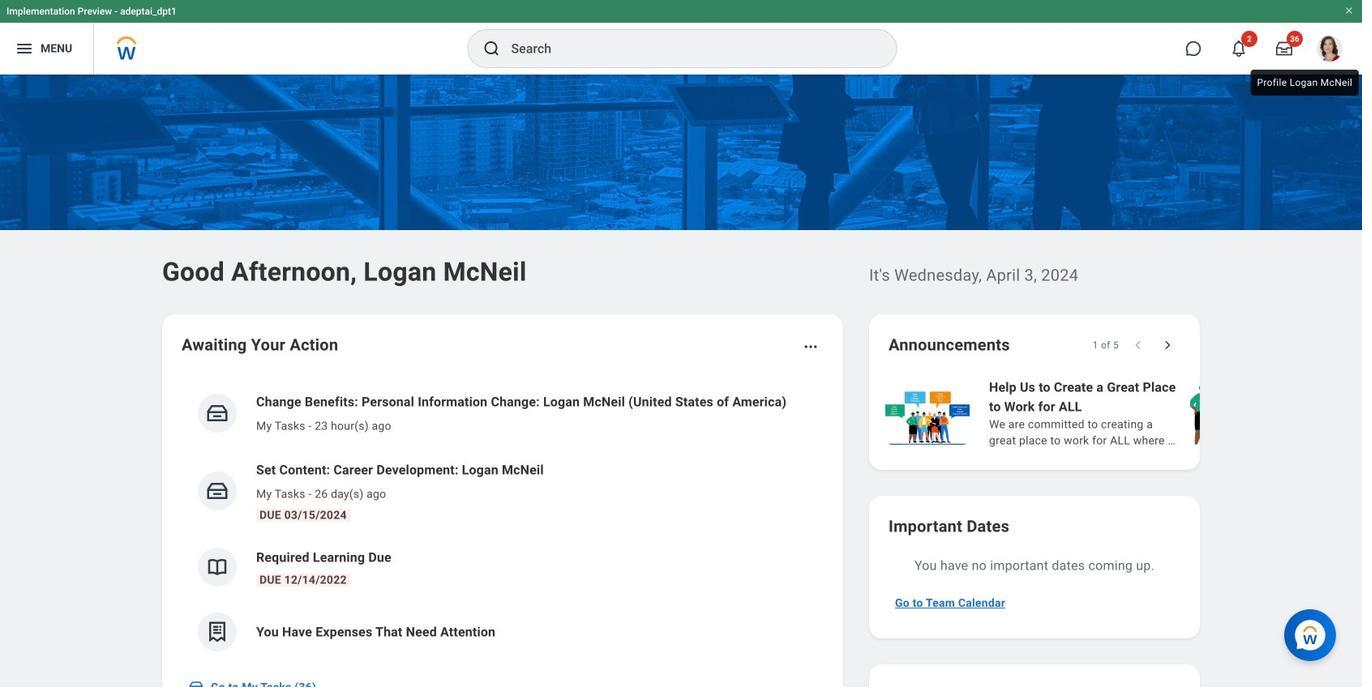 Task type: locate. For each thing, give the bounding box(es) containing it.
0 horizontal spatial list
[[182, 380, 824, 665]]

1 horizontal spatial list
[[883, 376, 1363, 451]]

close environment banner image
[[1345, 6, 1355, 15]]

list
[[883, 376, 1363, 451], [182, 380, 824, 665]]

Search Workday  search field
[[511, 31, 864, 67]]

status
[[1093, 339, 1120, 352]]

0 vertical spatial inbox image
[[205, 402, 230, 426]]

chevron right small image
[[1160, 337, 1176, 354]]

justify image
[[15, 39, 34, 58]]

search image
[[482, 39, 502, 58]]

inbox image
[[205, 402, 230, 426], [205, 479, 230, 504], [188, 680, 204, 688]]

2 vertical spatial inbox image
[[188, 680, 204, 688]]

book open image
[[205, 556, 230, 580]]

tooltip
[[1248, 67, 1363, 99]]

main content
[[0, 75, 1363, 688]]

banner
[[0, 0, 1363, 75]]



Task type: describe. For each thing, give the bounding box(es) containing it.
related actions image
[[803, 339, 819, 355]]

1 vertical spatial inbox image
[[205, 479, 230, 504]]

dashboard expenses image
[[205, 621, 230, 645]]

profile logan mcneil image
[[1317, 36, 1343, 65]]

inbox large image
[[1277, 41, 1293, 57]]

notifications large image
[[1231, 41, 1248, 57]]

chevron left small image
[[1131, 337, 1147, 354]]



Task type: vqa. For each thing, say whether or not it's contained in the screenshot.
notifications large image
yes



